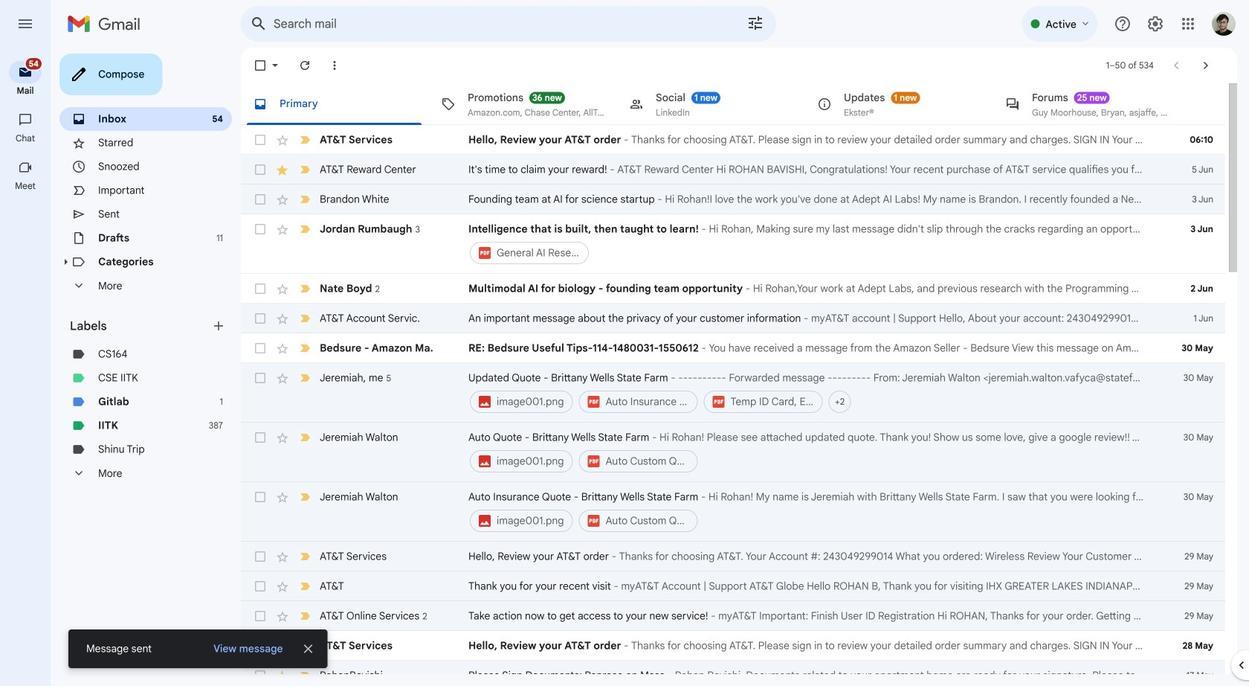 Task type: vqa. For each thing, say whether or not it's contained in the screenshot.
getaway
no



Task type: describe. For each thing, give the bounding box(es) containing it.
15 row from the top
[[241, 661, 1226, 686]]

14 row from the top
[[241, 631, 1226, 661]]

3 row from the top
[[241, 185, 1226, 214]]

12 row from the top
[[241, 571, 1226, 601]]

11 row from the top
[[241, 542, 1226, 571]]

Search mail text field
[[274, 16, 705, 31]]

1 row from the top
[[241, 125, 1226, 155]]

updates, one new message, tab
[[806, 83, 993, 125]]

5 row from the top
[[241, 274, 1226, 304]]

promotions, 36 new messages, tab
[[429, 83, 617, 125]]

13 row from the top
[[241, 601, 1226, 631]]

cell for 8th row
[[469, 371, 1152, 415]]

main menu image
[[16, 15, 34, 33]]

Search mail search field
[[241, 6, 777, 42]]

social, one new message, tab
[[618, 83, 805, 125]]

cell for 12th row from the bottom
[[469, 222, 1152, 266]]

6 row from the top
[[241, 304, 1226, 333]]

7 row from the top
[[241, 333, 1226, 363]]

search mail image
[[246, 10, 272, 37]]

refresh image
[[298, 58, 312, 73]]

important according to google magic. switch
[[298, 638, 312, 653]]

cell for seventh row from the bottom of the page
[[469, 430, 1152, 475]]



Task type: locate. For each thing, give the bounding box(es) containing it.
3 cell from the top
[[469, 430, 1152, 475]]

8 row from the top
[[241, 363, 1226, 423]]

row
[[241, 125, 1226, 155], [241, 155, 1226, 185], [241, 185, 1226, 214], [241, 214, 1226, 274], [241, 274, 1226, 304], [241, 304, 1226, 333], [241, 333, 1226, 363], [241, 363, 1226, 423], [241, 423, 1226, 482], [241, 482, 1226, 542], [241, 542, 1226, 571], [241, 571, 1226, 601], [241, 601, 1226, 631], [241, 631, 1226, 661], [241, 661, 1226, 686]]

cell
[[469, 222, 1152, 266], [469, 371, 1152, 415], [469, 430, 1152, 475], [469, 490, 1152, 534]]

2 row from the top
[[241, 155, 1226, 185]]

None checkbox
[[253, 58, 268, 73], [253, 132, 268, 147], [253, 162, 268, 177], [253, 311, 268, 326], [253, 341, 268, 356], [253, 371, 268, 385], [253, 430, 268, 445], [253, 549, 268, 564], [253, 668, 268, 683], [253, 58, 268, 73], [253, 132, 268, 147], [253, 162, 268, 177], [253, 311, 268, 326], [253, 341, 268, 356], [253, 371, 268, 385], [253, 430, 268, 445], [253, 549, 268, 564], [253, 668, 268, 683]]

older image
[[1199, 58, 1214, 73]]

cell for 6th row from the bottom
[[469, 490, 1152, 534]]

navigation
[[0, 48, 52, 686]]

heading
[[0, 85, 51, 97], [0, 132, 51, 144], [0, 180, 51, 192], [70, 318, 211, 333]]

forums, 25 new messages, tab
[[994, 83, 1182, 125]]

settings image
[[1147, 15, 1165, 33]]

alert
[[24, 34, 1226, 668]]

1 cell from the top
[[469, 222, 1152, 266]]

support image
[[1115, 15, 1132, 33]]

primary tab
[[241, 83, 428, 125]]

gmail image
[[67, 9, 148, 39]]

None checkbox
[[253, 192, 268, 207], [253, 222, 268, 237], [253, 281, 268, 296], [253, 490, 268, 504], [253, 579, 268, 594], [253, 609, 268, 624], [253, 192, 268, 207], [253, 222, 268, 237], [253, 281, 268, 296], [253, 490, 268, 504], [253, 579, 268, 594], [253, 609, 268, 624]]

tab list
[[241, 83, 1226, 125]]

4 cell from the top
[[469, 490, 1152, 534]]

10 row from the top
[[241, 482, 1226, 542]]

main content
[[241, 83, 1226, 686]]

advanced search options image
[[741, 8, 771, 38]]

4 row from the top
[[241, 214, 1226, 274]]

2 cell from the top
[[469, 371, 1152, 415]]

more email options image
[[327, 58, 342, 73]]

9 row from the top
[[241, 423, 1226, 482]]



